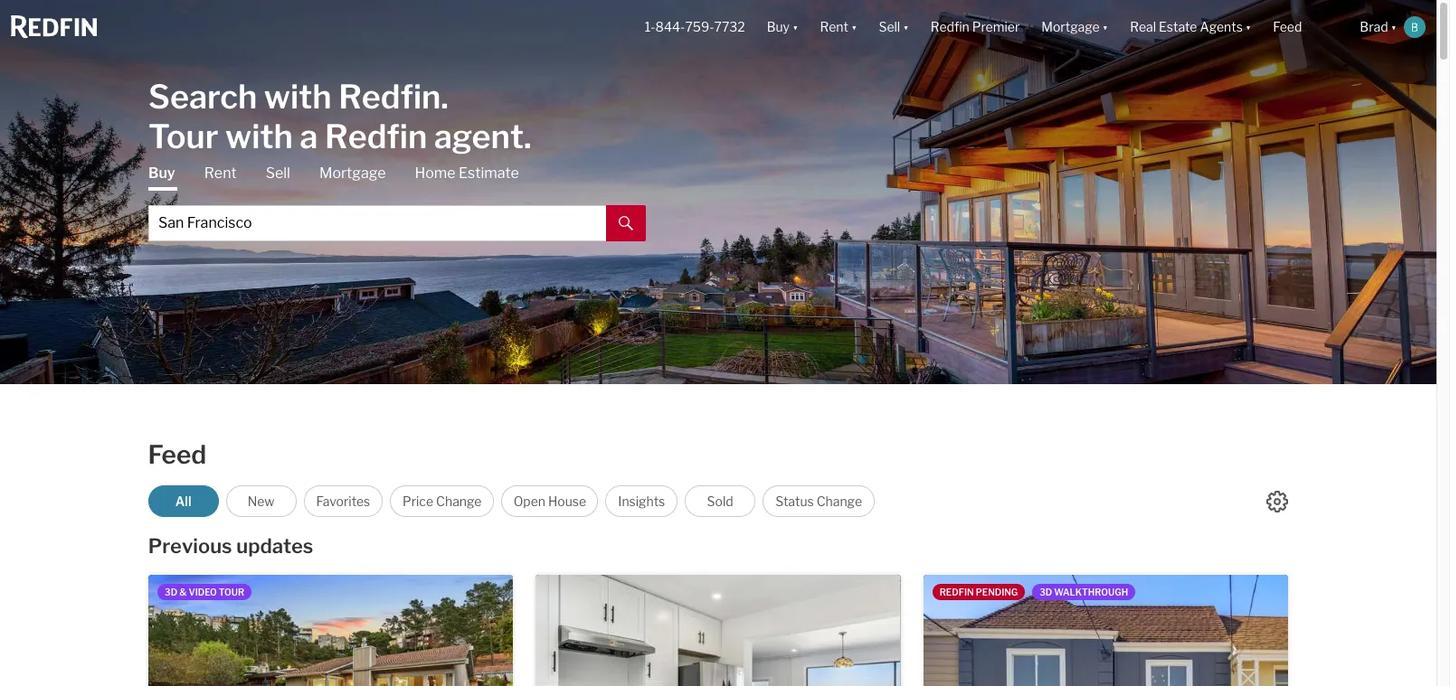 Task type: locate. For each thing, give the bounding box(es) containing it.
photo of 1847 29th ave, san francisco, ca 94122 image
[[559, 576, 924, 687], [924, 576, 1288, 687], [1288, 576, 1451, 687]]

1 vertical spatial mortgage
[[319, 164, 386, 181]]

▾ right rent ▾
[[903, 19, 909, 35]]

sell right rent link
[[266, 164, 290, 181]]

status
[[776, 494, 814, 509]]

buy
[[767, 19, 790, 35], [148, 164, 175, 181]]

buy down tour
[[148, 164, 175, 181]]

redfin inside 'button'
[[931, 19, 970, 35]]

1 3d from the left
[[165, 587, 177, 598]]

0 horizontal spatial change
[[436, 494, 482, 509]]

▾
[[793, 19, 799, 35], [851, 19, 857, 35], [903, 19, 909, 35], [1103, 19, 1109, 35], [1246, 19, 1252, 35], [1391, 19, 1397, 35]]

buy inside tab list
[[148, 164, 175, 181]]

rent inside tab list
[[204, 164, 237, 181]]

3d for 3d walkthrough
[[1040, 587, 1053, 598]]

3d
[[165, 587, 177, 598], [1040, 587, 1053, 598]]

3d & video tour
[[165, 587, 244, 598]]

redfin
[[931, 19, 970, 35], [325, 116, 427, 156]]

video
[[189, 587, 217, 598]]

All radio
[[148, 486, 219, 518]]

feed
[[1274, 19, 1302, 35], [148, 440, 207, 471]]

mortgage ▾ button
[[1031, 0, 1119, 54]]

0 horizontal spatial mortgage
[[319, 164, 386, 181]]

▾ right agents on the top of page
[[1246, 19, 1252, 35]]

0 vertical spatial mortgage
[[1042, 19, 1100, 35]]

buy link
[[148, 163, 175, 190]]

mortgage for mortgage ▾
[[1042, 19, 1100, 35]]

0 vertical spatial feed
[[1274, 19, 1302, 35]]

price change
[[403, 494, 482, 509]]

mortgage inside dropdown button
[[1042, 19, 1100, 35]]

redfin premier button
[[920, 0, 1031, 54]]

search with redfin. tour with a redfin agent.
[[148, 76, 532, 156]]

City, Address, School, Agent, ZIP search field
[[148, 205, 606, 241]]

mortgage inside tab list
[[319, 164, 386, 181]]

▾ right brad
[[1391, 19, 1397, 35]]

3d walkthrough
[[1040, 587, 1128, 598]]

3 ▾ from the left
[[903, 19, 909, 35]]

change right price
[[436, 494, 482, 509]]

user photo image
[[1404, 16, 1426, 38]]

mortgage
[[1042, 19, 1100, 35], [319, 164, 386, 181]]

1 horizontal spatial feed
[[1274, 19, 1302, 35]]

open
[[514, 494, 546, 509]]

1 horizontal spatial buy
[[767, 19, 790, 35]]

rent for rent
[[204, 164, 237, 181]]

1 ▾ from the left
[[793, 19, 799, 35]]

rent inside dropdown button
[[820, 19, 849, 35]]

▾ left real
[[1103, 19, 1109, 35]]

▾ for mortgage ▾
[[1103, 19, 1109, 35]]

redfin left 'premier'
[[931, 19, 970, 35]]

1 vertical spatial rent
[[204, 164, 237, 181]]

sell for sell ▾
[[879, 19, 901, 35]]

photo of 130 bridgeview dr, san francisco, ca 94124 image
[[171, 576, 536, 687], [536, 576, 901, 687], [901, 576, 1266, 687]]

estate
[[1159, 19, 1198, 35]]

buy right 7732
[[767, 19, 790, 35]]

a
[[300, 116, 318, 156]]

redfin pending
[[940, 587, 1018, 598]]

change for price change
[[436, 494, 482, 509]]

sell ▾ button
[[868, 0, 920, 54]]

2 ▾ from the left
[[851, 19, 857, 35]]

sell inside tab list
[[266, 164, 290, 181]]

home estimate
[[415, 164, 519, 181]]

1 vertical spatial sell
[[266, 164, 290, 181]]

1 horizontal spatial sell
[[879, 19, 901, 35]]

1 change from the left
[[436, 494, 482, 509]]

5 ▾ from the left
[[1246, 19, 1252, 35]]

Price Change radio
[[390, 486, 494, 518]]

change inside price change option
[[436, 494, 482, 509]]

1 horizontal spatial redfin
[[931, 19, 970, 35]]

sell ▾ button
[[879, 0, 909, 54]]

3d left the walkthrough
[[1040, 587, 1053, 598]]

photo of 64 crags ct, san francisco, ca 94131 image
[[0, 576, 149, 687], [148, 576, 513, 687], [513, 576, 878, 687]]

mortgage left real
[[1042, 19, 1100, 35]]

0 vertical spatial redfin
[[931, 19, 970, 35]]

rent down tour
[[204, 164, 237, 181]]

change inside status change radio
[[817, 494, 862, 509]]

buy for buy ▾
[[767, 19, 790, 35]]

2 3d from the left
[[1040, 587, 1053, 598]]

tour
[[219, 587, 244, 598]]

0 horizontal spatial buy
[[148, 164, 175, 181]]

sell right rent ▾
[[879, 19, 901, 35]]

rent ▾ button
[[820, 0, 857, 54]]

1 horizontal spatial change
[[817, 494, 862, 509]]

1 horizontal spatial mortgage
[[1042, 19, 1100, 35]]

rent link
[[204, 163, 237, 183]]

1 vertical spatial redfin
[[325, 116, 427, 156]]

1 vertical spatial feed
[[148, 440, 207, 471]]

0 vertical spatial rent
[[820, 19, 849, 35]]

759-
[[685, 19, 714, 35]]

1 horizontal spatial 3d
[[1040, 587, 1053, 598]]

option group
[[148, 486, 875, 518]]

0 horizontal spatial 3d
[[165, 587, 177, 598]]

▾ for brad ▾
[[1391, 19, 1397, 35]]

feed right agents on the top of page
[[1274, 19, 1302, 35]]

sold
[[707, 494, 734, 509]]

home
[[415, 164, 456, 181]]

redfin premier
[[931, 19, 1020, 35]]

buy inside dropdown button
[[767, 19, 790, 35]]

▾ left rent ▾
[[793, 19, 799, 35]]

sell ▾
[[879, 19, 909, 35]]

mortgage up city, address, school, agent, zip search field
[[319, 164, 386, 181]]

buy ▾
[[767, 19, 799, 35]]

change right status
[[817, 494, 862, 509]]

▾ left sell ▾
[[851, 19, 857, 35]]

sell inside sell ▾ dropdown button
[[879, 19, 901, 35]]

change for status change
[[817, 494, 862, 509]]

status change
[[776, 494, 862, 509]]

rent right buy ▾
[[820, 19, 849, 35]]

feed inside button
[[1274, 19, 1302, 35]]

6 ▾ from the left
[[1391, 19, 1397, 35]]

sell for sell
[[266, 164, 290, 181]]

redfin up mortgage link
[[325, 116, 427, 156]]

tab list
[[148, 163, 646, 241]]

4 ▾ from the left
[[1103, 19, 1109, 35]]

sell
[[879, 19, 901, 35], [266, 164, 290, 181]]

0 vertical spatial sell
[[879, 19, 901, 35]]

updates
[[236, 535, 313, 558]]

3 photo of 64 crags ct, san francisco, ca 94131 image from the left
[[513, 576, 878, 687]]

change
[[436, 494, 482, 509], [817, 494, 862, 509]]

0 vertical spatial buy
[[767, 19, 790, 35]]

0 horizontal spatial sell
[[266, 164, 290, 181]]

house
[[548, 494, 586, 509]]

Sold radio
[[685, 486, 756, 518]]

feed up the all
[[148, 440, 207, 471]]

2 change from the left
[[817, 494, 862, 509]]

New radio
[[226, 486, 296, 518]]

brad
[[1360, 19, 1389, 35]]

rent
[[820, 19, 849, 35], [204, 164, 237, 181]]

0 horizontal spatial rent
[[204, 164, 237, 181]]

pending
[[976, 587, 1018, 598]]

▾ inside dropdown button
[[1246, 19, 1252, 35]]

1 vertical spatial buy
[[148, 164, 175, 181]]

with
[[264, 76, 332, 116], [225, 116, 293, 156]]

walkthrough
[[1055, 587, 1128, 598]]

0 horizontal spatial redfin
[[325, 116, 427, 156]]

1 horizontal spatial rent
[[820, 19, 849, 35]]

3d left '&'
[[165, 587, 177, 598]]

rent ▾ button
[[809, 0, 868, 54]]



Task type: vqa. For each thing, say whether or not it's contained in the screenshot.
4th 'cell' from the left
no



Task type: describe. For each thing, give the bounding box(es) containing it.
redfin.
[[339, 76, 449, 116]]

0 horizontal spatial feed
[[148, 440, 207, 471]]

&
[[179, 587, 187, 598]]

buy ▾ button
[[756, 0, 809, 54]]

previous updates
[[148, 535, 313, 558]]

buy ▾ button
[[767, 0, 799, 54]]

Favorites radio
[[304, 486, 383, 518]]

redfin inside search with redfin. tour with a redfin agent.
[[325, 116, 427, 156]]

Insights radio
[[606, 486, 678, 518]]

estimate
[[459, 164, 519, 181]]

▾ for sell ▾
[[903, 19, 909, 35]]

rent for rent ▾
[[820, 19, 849, 35]]

previous
[[148, 535, 232, 558]]

all
[[175, 494, 191, 509]]

price
[[403, 494, 434, 509]]

3 photo of 1847 29th ave, san francisco, ca 94122 image from the left
[[1288, 576, 1451, 687]]

real
[[1130, 19, 1157, 35]]

1-
[[645, 19, 656, 35]]

mortgage link
[[319, 163, 386, 183]]

2 photo of 130 bridgeview dr, san francisco, ca 94124 image from the left
[[536, 576, 901, 687]]

Status Change radio
[[763, 486, 875, 518]]

tour
[[148, 116, 219, 156]]

2 photo of 1847 29th ave, san francisco, ca 94122 image from the left
[[924, 576, 1288, 687]]

open house
[[514, 494, 586, 509]]

buy for buy
[[148, 164, 175, 181]]

1-844-759-7732
[[645, 19, 745, 35]]

1-844-759-7732 link
[[645, 19, 745, 35]]

2 photo of 64 crags ct, san francisco, ca 94131 image from the left
[[148, 576, 513, 687]]

insights
[[618, 494, 665, 509]]

option group containing all
[[148, 486, 875, 518]]

mortgage for mortgage
[[319, 164, 386, 181]]

▾ for buy ▾
[[793, 19, 799, 35]]

home estimate link
[[415, 163, 519, 183]]

rent ▾
[[820, 19, 857, 35]]

7732
[[714, 19, 745, 35]]

844-
[[656, 19, 685, 35]]

1 photo of 1847 29th ave, san francisco, ca 94122 image from the left
[[559, 576, 924, 687]]

3 photo of 130 bridgeview dr, san francisco, ca 94124 image from the left
[[901, 576, 1266, 687]]

agents
[[1200, 19, 1243, 35]]

3d for 3d & video tour
[[165, 587, 177, 598]]

feed button
[[1263, 0, 1350, 54]]

▾ for rent ▾
[[851, 19, 857, 35]]

agent.
[[434, 116, 532, 156]]

brad ▾
[[1360, 19, 1397, 35]]

mortgage ▾ button
[[1042, 0, 1109, 54]]

premier
[[973, 19, 1020, 35]]

submit search image
[[619, 216, 633, 231]]

real estate agents ▾ button
[[1119, 0, 1263, 54]]

Open House radio
[[502, 486, 599, 518]]

mortgage ▾
[[1042, 19, 1109, 35]]

real estate agents ▾
[[1130, 19, 1252, 35]]

real estate agents ▾ link
[[1130, 0, 1252, 54]]

search
[[148, 76, 257, 116]]

new
[[248, 494, 275, 509]]

tab list containing buy
[[148, 163, 646, 241]]

redfin
[[940, 587, 974, 598]]

1 photo of 130 bridgeview dr, san francisco, ca 94124 image from the left
[[171, 576, 536, 687]]

sell link
[[266, 163, 290, 183]]

favorites
[[316, 494, 370, 509]]

1 photo of 64 crags ct, san francisco, ca 94131 image from the left
[[0, 576, 149, 687]]



